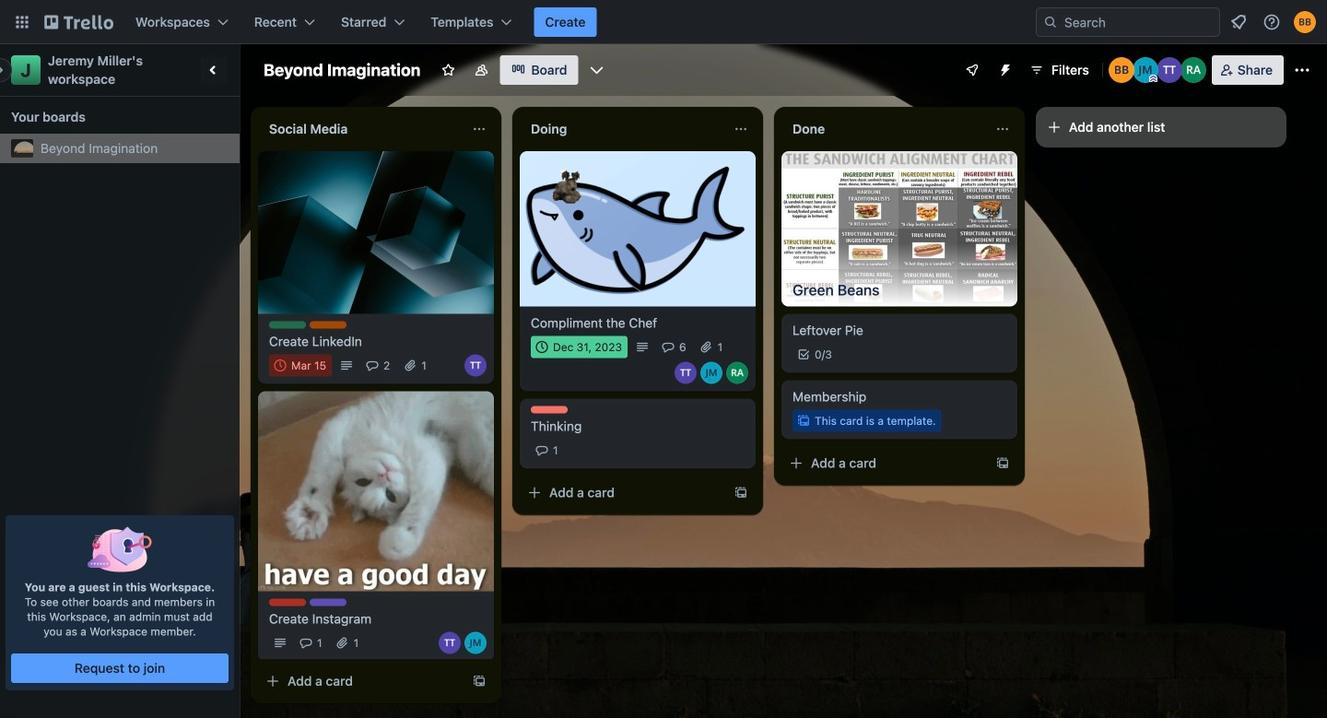 Task type: locate. For each thing, give the bounding box(es) containing it.
terry turtle (terryturtle) image down search "field"
[[1157, 57, 1183, 83]]

Board name text field
[[254, 55, 430, 85]]

1 vertical spatial bob builder (bobbuilder40) image
[[1109, 57, 1135, 83]]

1 horizontal spatial terry turtle (terryturtle) image
[[1157, 57, 1183, 83]]

star or unstar board image
[[441, 63, 456, 77]]

0 vertical spatial create from template… image
[[734, 485, 749, 500]]

0 vertical spatial jeremy miller (jeremymiller198) image
[[1133, 57, 1159, 83]]

open information menu image
[[1263, 13, 1282, 31]]

customize views image
[[588, 61, 606, 79]]

1 horizontal spatial jeremy miller (jeremymiller198) image
[[1133, 57, 1159, 83]]

bob builder (bobbuilder40) image
[[1295, 11, 1317, 33], [1109, 57, 1135, 83]]

0 horizontal spatial terry turtle (terryturtle) image
[[439, 632, 461, 654]]

1 vertical spatial jeremy miller (jeremymiller198) image
[[701, 362, 723, 384]]

color: purple, title: none image
[[310, 599, 347, 606]]

1 horizontal spatial create from template… image
[[734, 485, 749, 500]]

color: green, title: none image
[[269, 321, 306, 329]]

0 vertical spatial terry turtle (terryturtle) image
[[1157, 57, 1183, 83]]

1 horizontal spatial ruby anderson (rubyanderson7) image
[[1181, 57, 1207, 83]]

terry turtle (terryturtle) image
[[465, 355, 487, 377], [675, 362, 697, 384]]

1 vertical spatial create from template… image
[[472, 674, 487, 689]]

bob builder (bobbuilder40) image right 'open information menu' image
[[1295, 11, 1317, 33]]

jeremy miller (jeremymiller198) image
[[1133, 57, 1159, 83], [701, 362, 723, 384]]

switch to… image
[[13, 13, 31, 31]]

bob builder (bobbuilder40) image left this member is an admin of this board. icon
[[1109, 57, 1135, 83]]

search image
[[1044, 15, 1059, 30]]

terry turtle (terryturtle) image
[[1157, 57, 1183, 83], [439, 632, 461, 654]]

1 vertical spatial terry turtle (terryturtle) image
[[439, 632, 461, 654]]

0 horizontal spatial ruby anderson (rubyanderson7) image
[[727, 362, 749, 384]]

show menu image
[[1294, 61, 1312, 79]]

back to home image
[[44, 7, 113, 37]]

create from template… image
[[996, 456, 1011, 471]]

0 horizontal spatial jeremy miller (jeremymiller198) image
[[701, 362, 723, 384]]

0 vertical spatial ruby anderson (rubyanderson7) image
[[1181, 57, 1207, 83]]

color: orange, title: none image
[[310, 321, 347, 329]]

ruby anderson (rubyanderson7) image
[[1181, 57, 1207, 83], [727, 362, 749, 384]]

None text field
[[782, 114, 988, 144]]

jeremy miller (jeremymiller198) image for the bottommost ruby anderson (rubyanderson7) icon
[[701, 362, 723, 384]]

None text field
[[258, 114, 465, 144], [520, 114, 727, 144], [258, 114, 465, 144], [520, 114, 727, 144]]

None checkbox
[[531, 336, 628, 358], [269, 355, 332, 377], [531, 336, 628, 358], [269, 355, 332, 377]]

0 horizontal spatial terry turtle (terryturtle) image
[[465, 355, 487, 377]]

1 horizontal spatial bob builder (bobbuilder40) image
[[1295, 11, 1317, 33]]

create from template… image
[[734, 485, 749, 500], [472, 674, 487, 689]]

jeremy miller (jeremymiller198) image for the right terry turtle (terryturtle) image
[[1133, 57, 1159, 83]]

terry turtle (terryturtle) image left jeremy miller (jeremymiller198) icon
[[439, 632, 461, 654]]



Task type: vqa. For each thing, say whether or not it's contained in the screenshot.
ruby anderson (rubyanderson7) 'icon'
yes



Task type: describe. For each thing, give the bounding box(es) containing it.
your boards with 1 items element
[[11, 106, 219, 128]]

0 vertical spatial bob builder (bobbuilder40) image
[[1295, 11, 1317, 33]]

power ups image
[[965, 63, 980, 77]]

primary element
[[0, 0, 1328, 44]]

this member is an admin of this board. image
[[1150, 75, 1158, 83]]

1 horizontal spatial terry turtle (terryturtle) image
[[675, 362, 697, 384]]

workspace visible image
[[474, 63, 489, 77]]

0 notifications image
[[1228, 11, 1250, 33]]

color: bold red, title: "thoughts" element
[[531, 406, 568, 414]]

color: red, title: none image
[[269, 599, 306, 606]]

Search field
[[1036, 7, 1221, 37]]

1 vertical spatial ruby anderson (rubyanderson7) image
[[727, 362, 749, 384]]

jeremy miller (jeremymiller198) image
[[465, 632, 487, 654]]

0 horizontal spatial create from template… image
[[472, 674, 487, 689]]

workspace navigation collapse icon image
[[201, 57, 227, 83]]

0 horizontal spatial bob builder (bobbuilder40) image
[[1109, 57, 1135, 83]]

https://media1.giphy.com/media/3ov9jucrjra1ggg9vu/100w.gif?cid=ad960664cgd8q560jl16i4tqsq6qk30rgh2t6st4j6ihzo35&ep=v1_stickers_search&rid=100w.gif&ct=s image
[[543, 150, 604, 211]]

automation image
[[991, 55, 1017, 81]]



